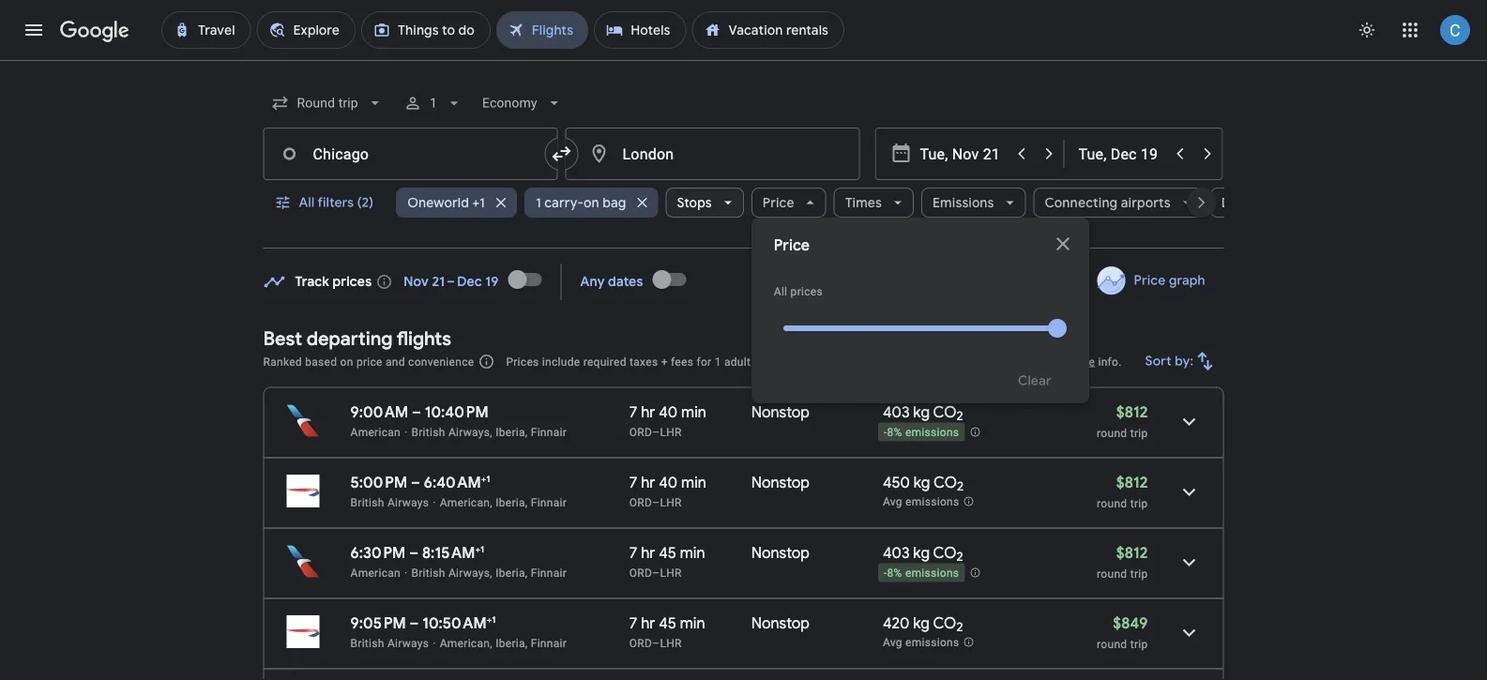 Task type: describe. For each thing, give the bounding box(es) containing it.
4 finnair from the top
[[531, 637, 567, 650]]

based
[[305, 355, 337, 368]]

co for 9:00 am – 10:40 pm
[[933, 403, 957, 422]]

bag
[[603, 194, 626, 211]]

Departure time: 9:05 PM. text field
[[350, 614, 406, 633]]

min for 9:05 pm – 10:50 am + 1
[[680, 614, 705, 633]]

9:05 pm
[[350, 614, 406, 633]]

include
[[542, 355, 580, 368]]

+ for 10:50 am
[[487, 614, 492, 625]]

avg emissions for 450
[[883, 496, 959, 509]]

airways, for 10:40 pm
[[448, 426, 492, 439]]

assistance
[[1038, 355, 1095, 368]]

hr for 6:30 pm – 8:15 am + 1
[[641, 543, 655, 563]]

9:00 am – 10:40 pm
[[350, 403, 489, 422]]

lhr for 9:00 am – 10:40 pm
[[660, 426, 682, 439]]

7 for 9:00 am – 10:40 pm
[[629, 403, 637, 422]]

price inside price graph button
[[1134, 272, 1166, 289]]

oneworld +1
[[407, 194, 485, 211]]

19
[[485, 274, 499, 290]]

6:40 am
[[424, 473, 481, 492]]

all filters (2) button
[[263, 180, 389, 225]]

british airways, iberia, finnair for 9:00 am – 10:40 pm
[[411, 426, 567, 439]]

$849
[[1113, 614, 1148, 633]]

$812 for 9:00 am – 10:40 pm
[[1116, 403, 1148, 422]]

8:15 am
[[422, 543, 475, 563]]

track
[[295, 274, 329, 290]]

american, iberia, finnair for 10:50 am
[[440, 637, 567, 650]]

kg for 6:30 pm – 8:15 am + 1
[[913, 543, 930, 563]]

leaves o'hare international airport at 5:00 pm on tuesday, november 21 and arrives at heathrow airport at 6:40 am on wednesday, november 22. element
[[350, 473, 490, 492]]

3 iberia, from the top
[[496, 566, 528, 579]]

british down the departure time: 9:05 pm. text field
[[350, 637, 384, 650]]

stops
[[677, 194, 712, 211]]

leaves o'hare international airport at 6:30 pm on tuesday, november 21 and arrives at heathrow airport at 8:15 am on wednesday, november 22. element
[[350, 543, 484, 563]]

nonstop flight. element for 9:00 am – 10:40 pm
[[751, 403, 810, 425]]

Departure time: 6:30 PM. text field
[[350, 543, 406, 563]]

21 – dec
[[432, 274, 482, 290]]

$812 round trip for 6:30 pm – 8:15 am + 1
[[1097, 543, 1148, 580]]

2 finnair from the top
[[531, 496, 567, 509]]

co for 5:00 pm – 6:40 am + 1
[[934, 473, 957, 492]]

2 iberia, from the top
[[496, 496, 528, 509]]

nov
[[404, 274, 429, 290]]

2 for 6:30 pm – 8:15 am + 1
[[957, 549, 963, 565]]

passenger assistance button
[[980, 355, 1095, 368]]

ord for 9:05 pm – 10:50 am + 1
[[629, 637, 652, 650]]

6:30 pm – 8:15 am + 1
[[350, 543, 484, 563]]

graph
[[1169, 272, 1205, 289]]

any dates
[[580, 274, 643, 290]]

450 kg co 2
[[883, 473, 964, 495]]

avg emissions for 420
[[883, 636, 959, 650]]

prices
[[506, 355, 539, 368]]

nov 21 – dec 19
[[404, 274, 499, 290]]

2 for 5:00 pm – 6:40 am + 1
[[957, 479, 964, 495]]

10:50 am
[[422, 614, 487, 633]]

round for 6:30 pm – 8:15 am + 1
[[1097, 567, 1127, 580]]

$812 for 5:00 pm – 6:40 am + 1
[[1116, 473, 1148, 492]]

7 hr 45 min ord – lhr for 10:50 am
[[629, 614, 705, 650]]

-8% emissions for 7 hr 40 min
[[884, 426, 959, 439]]

5:00 pm
[[350, 473, 407, 492]]

airports
[[1121, 194, 1171, 211]]

1 vertical spatial price
[[774, 236, 810, 255]]

6:30 pm
[[350, 543, 406, 563]]

passenger assistance
[[980, 355, 1095, 368]]

403 kg co 2 for 7 hr 40 min
[[883, 403, 963, 424]]

filters
[[318, 194, 354, 211]]

main menu image
[[23, 19, 45, 41]]

on for carry-
[[584, 194, 599, 211]]

price inside popup button
[[763, 194, 794, 211]]

flights
[[397, 327, 451, 350]]

849 US dollars text field
[[1113, 614, 1148, 633]]

$812 round trip for 5:00 pm – 6:40 am + 1
[[1097, 473, 1148, 510]]

nonstop for 6:30 pm – 8:15 am + 1
[[751, 543, 810, 563]]

7 for 9:05 pm – 10:50 am + 1
[[629, 614, 637, 633]]

ord for 9:00 am – 10:40 pm
[[629, 426, 652, 439]]

british down 5:00 pm
[[350, 496, 384, 509]]

3 finnair from the top
[[531, 566, 567, 579]]

flight details. leaves o'hare international airport at 6:30 pm on tuesday, november 21 and arrives at heathrow airport at 8:15 am on wednesday, november 22. image
[[1167, 540, 1212, 585]]

emissions up 420 kg co 2
[[905, 567, 959, 580]]

kg for 9:00 am – 10:40 pm
[[913, 403, 930, 422]]

ranked
[[263, 355, 302, 368]]

airways, for 8:15 am
[[448, 566, 492, 579]]

passenger
[[980, 355, 1035, 368]]

hr for 9:00 am – 10:40 pm
[[641, 403, 655, 422]]

1 carry-on bag button
[[524, 180, 658, 225]]

9:05 pm – 10:50 am + 1
[[350, 614, 496, 633]]

connecting
[[1045, 194, 1118, 211]]

connecting airports
[[1045, 194, 1171, 211]]

optional
[[757, 355, 801, 368]]

american, for 6:40 am
[[440, 496, 492, 509]]

connecting airports button
[[1034, 180, 1203, 225]]

find the best price region
[[263, 257, 1224, 312]]

min for 6:30 pm – 8:15 am + 1
[[680, 543, 705, 563]]

7 for 5:00 pm – 6:40 am + 1
[[629, 473, 637, 492]]

812 us dollars text field for 6:30 pm – 8:15 am + 1
[[1116, 543, 1148, 563]]

oneworld
[[407, 194, 469, 211]]

min for 5:00 pm – 6:40 am + 1
[[681, 473, 707, 492]]

american for 9:00 am – 10:40 pm
[[350, 426, 401, 439]]

american for 6:30 pm – 8:15 am + 1
[[350, 566, 401, 579]]

812 us dollars text field for 9:00 am – 10:40 pm
[[1116, 403, 1148, 422]]

convenience
[[408, 355, 474, 368]]

1 and from the left
[[386, 355, 405, 368]]

sort
[[1145, 353, 1172, 370]]

close dialog image
[[1052, 233, 1074, 255]]

420
[[883, 614, 910, 633]]

emissions button
[[922, 180, 1026, 225]]

required
[[583, 355, 627, 368]]

price
[[356, 355, 383, 368]]

track prices
[[295, 274, 372, 290]]

1 finnair from the top
[[531, 426, 567, 439]]

british down "leaves o'hare international airport at 6:30 pm on tuesday, november 21 and arrives at heathrow airport at 8:15 am on wednesday, november 22." element
[[411, 566, 445, 579]]

price graph
[[1134, 272, 1205, 289]]

420 kg co 2
[[883, 614, 963, 635]]

$849 round trip
[[1097, 614, 1148, 651]]

emissions up 450 kg co 2
[[905, 426, 959, 439]]

ord for 6:30 pm – 8:15 am + 1
[[629, 566, 652, 579]]

all prices
[[774, 285, 823, 298]]

min for 9:00 am – 10:40 pm
[[681, 403, 707, 422]]

Arrival time: 10:40 PM. text field
[[425, 403, 489, 422]]

1 inside 6:30 pm – 8:15 am + 1
[[480, 543, 484, 555]]

+1
[[472, 194, 485, 211]]

avg for 420
[[883, 636, 902, 650]]

10:40 pm
[[425, 403, 489, 422]]

hr for 5:00 pm – 6:40 am + 1
[[641, 473, 655, 492]]

loading results progress bar
[[0, 60, 1487, 64]]

times button
[[834, 180, 914, 225]]

round for 5:00 pm – 6:40 am + 1
[[1097, 497, 1127, 510]]

adult.
[[724, 355, 754, 368]]

carry-
[[544, 194, 584, 211]]

nonstop flight. element for 5:00 pm – 6:40 am + 1
[[751, 473, 810, 495]]

by:
[[1175, 353, 1194, 370]]

2 and from the left
[[850, 355, 869, 368]]

stops button
[[666, 180, 744, 225]]

ord for 5:00 pm – 6:40 am + 1
[[629, 496, 652, 509]]

co for 6:30 pm – 8:15 am + 1
[[933, 543, 957, 563]]

total duration 7 hr 40 min. element for 450
[[629, 473, 751, 495]]

45 for 10:50 am
[[659, 614, 676, 633]]

sort by: button
[[1138, 339, 1224, 384]]

co for 9:05 pm – 10:50 am + 1
[[933, 614, 957, 633]]

leaves o'hare international airport at 9:00 am on tuesday, november 21 and arrives at heathrow airport at 10:40 pm on tuesday, november 21. element
[[350, 403, 489, 422]]

nonstop for 9:05 pm – 10:50 am + 1
[[751, 614, 810, 633]]

avg for 450
[[883, 496, 902, 509]]

american, for 10:50 am
[[440, 637, 492, 650]]

best departing flights
[[263, 327, 451, 350]]



Task type: vqa. For each thing, say whether or not it's contained in the screenshot.


Task type: locate. For each thing, give the bounding box(es) containing it.
1 7 from the top
[[629, 403, 637, 422]]

1 airways, from the top
[[448, 426, 492, 439]]

1
[[430, 95, 437, 111], [536, 194, 541, 211], [715, 355, 721, 368], [486, 473, 490, 485], [480, 543, 484, 555], [492, 614, 496, 625]]

1 - from the top
[[884, 426, 887, 439]]

403 for 7 hr 45 min
[[883, 543, 910, 563]]

7 hr 45 min ord – lhr for 8:15 am
[[629, 543, 705, 579]]

40 for 5:00 pm – 6:40 am + 1
[[659, 473, 678, 492]]

40
[[659, 403, 678, 422], [659, 473, 678, 492]]

learn more about tracked prices image
[[376, 274, 392, 290]]

0 horizontal spatial all
[[299, 194, 315, 211]]

times
[[845, 194, 882, 211]]

round left flight details. leaves o'hare international airport at 5:00 pm on tuesday, november 21 and arrives at heathrow airport at 6:40 am on wednesday, november 22. icon
[[1097, 497, 1127, 510]]

prices inside search box
[[791, 285, 823, 298]]

-8% emissions
[[884, 426, 959, 439], [884, 567, 959, 580]]

1 -8% emissions from the top
[[884, 426, 959, 439]]

2 7 hr 40 min ord – lhr from the top
[[629, 473, 707, 509]]

4 trip from the top
[[1130, 638, 1148, 651]]

trip inside $849 round trip
[[1130, 638, 1148, 651]]

all filters (2)
[[299, 194, 374, 211]]

8% for 7 hr 40 min
[[887, 426, 902, 439]]

airways for 5:00 pm
[[387, 496, 429, 509]]

1 vertical spatial american,
[[440, 637, 492, 650]]

403 up 450
[[883, 403, 910, 422]]

1 vertical spatial airways
[[387, 637, 429, 650]]

nonstop flight. element for 9:05 pm – 10:50 am + 1
[[751, 614, 810, 636]]

None search field
[[263, 81, 1308, 403]]

403 for 7 hr 40 min
[[883, 403, 910, 422]]

403 kg co 2 up 420 kg co 2
[[883, 543, 963, 565]]

2 avg emissions from the top
[[883, 636, 959, 650]]

403
[[883, 403, 910, 422], [883, 543, 910, 563]]

1 vertical spatial 8%
[[887, 567, 902, 580]]

next image
[[1179, 180, 1224, 225]]

1 carry-on bag
[[536, 194, 626, 211]]

1 total duration 7 hr 45 min. element from the top
[[629, 543, 751, 565]]

hr for 9:05 pm – 10:50 am + 1
[[641, 614, 655, 633]]

2 round from the top
[[1097, 497, 1127, 510]]

2 $812 from the top
[[1116, 473, 1148, 492]]

0 vertical spatial british airways
[[350, 496, 429, 509]]

total duration 7 hr 45 min. element
[[629, 543, 751, 565], [629, 614, 751, 636]]

american, iberia, finnair down the "arrival time: 10:50 am on  wednesday, november 22." text box
[[440, 637, 567, 650]]

1 horizontal spatial prices
[[791, 285, 823, 298]]

1 vertical spatial 7 hr 45 min ord – lhr
[[629, 614, 705, 650]]

0 horizontal spatial prices
[[333, 274, 372, 290]]

0 vertical spatial 403 kg co 2
[[883, 403, 963, 424]]

1 vertical spatial total duration 7 hr 40 min. element
[[629, 473, 751, 495]]

-
[[884, 426, 887, 439], [884, 567, 887, 580]]

round inside $849 round trip
[[1097, 638, 1127, 651]]

2 kg from the top
[[914, 473, 930, 492]]

2 right 450
[[957, 479, 964, 495]]

0 vertical spatial 7 hr 45 min ord – lhr
[[629, 543, 705, 579]]

any
[[580, 274, 605, 290]]

45
[[659, 543, 676, 563], [659, 614, 676, 633]]

3 812 us dollars text field from the top
[[1116, 543, 1148, 563]]

1 403 from the top
[[883, 403, 910, 422]]

2 403 from the top
[[883, 543, 910, 563]]

sort by:
[[1145, 353, 1194, 370]]

1 vertical spatial 403 kg co 2
[[883, 543, 963, 565]]

1 nonstop flight. element from the top
[[751, 403, 810, 425]]

0 vertical spatial avg
[[883, 496, 902, 509]]

avg down 450
[[883, 496, 902, 509]]

2 american from the top
[[350, 566, 401, 579]]

iberia,
[[496, 426, 528, 439], [496, 496, 528, 509], [496, 566, 528, 579], [496, 637, 528, 650]]

$812 left flight details. leaves o'hare international airport at 6:30 pm on tuesday, november 21 and arrives at heathrow airport at 8:15 am on wednesday, november 22. icon
[[1116, 543, 1148, 563]]

total duration 7 hr 45 min. element for 403
[[629, 543, 751, 565]]

emissions
[[905, 426, 959, 439], [906, 496, 959, 509], [905, 567, 959, 580], [906, 636, 959, 650]]

2 - from the top
[[884, 567, 887, 580]]

british airways for 9:05 pm
[[350, 637, 429, 650]]

403 up 420
[[883, 543, 910, 563]]

0 vertical spatial 812 us dollars text field
[[1116, 403, 1148, 422]]

2 $812 round trip from the top
[[1097, 473, 1148, 510]]

leaves o'hare international airport at 9:05 pm on tuesday, november 21 and arrives at heathrow airport at 10:50 am on wednesday, november 22. element
[[350, 614, 496, 633]]

kg up 450 kg co 2
[[913, 403, 930, 422]]

0 vertical spatial -8% emissions
[[884, 426, 959, 439]]

- up 420
[[884, 567, 887, 580]]

1 button
[[396, 81, 471, 126]]

british airways, iberia, finnair for 6:30 pm – 8:15 am + 1
[[411, 566, 567, 579]]

british
[[411, 426, 445, 439], [350, 496, 384, 509], [411, 566, 445, 579], [350, 637, 384, 650]]

812 us dollars text field left flight details. leaves o'hare international airport at 5:00 pm on tuesday, november 21 and arrives at heathrow airport at 6:40 am on wednesday, november 22. icon
[[1116, 473, 1148, 492]]

2 for 9:05 pm – 10:50 am + 1
[[957, 619, 963, 635]]

1 vertical spatial 40
[[659, 473, 678, 492]]

duration button
[[1210, 188, 1308, 218]]

+ inside 6:30 pm – 8:15 am + 1
[[475, 543, 480, 555]]

1 8% from the top
[[887, 426, 902, 439]]

$812 round trip
[[1097, 403, 1148, 440], [1097, 473, 1148, 510], [1097, 543, 1148, 580]]

trip up $849
[[1130, 567, 1148, 580]]

learn more about ranking image
[[478, 353, 495, 370]]

lhr for 5:00 pm – 6:40 am + 1
[[660, 496, 682, 509]]

1 trip from the top
[[1130, 426, 1148, 440]]

1 vertical spatial 45
[[659, 614, 676, 633]]

american, iberia, finnair for 6:40 am
[[440, 496, 567, 509]]

1 vertical spatial -
[[884, 567, 887, 580]]

on inside "best departing flights" main content
[[340, 355, 353, 368]]

0 vertical spatial 40
[[659, 403, 678, 422]]

trip for 9:00 am – 10:40 pm
[[1130, 426, 1148, 440]]

$812 for 6:30 pm – 8:15 am + 1
[[1116, 543, 1148, 563]]

prices for all prices
[[791, 285, 823, 298]]

0 vertical spatial 45
[[659, 543, 676, 563]]

2 7 from the top
[[629, 473, 637, 492]]

british airways down the departure time: 9:05 pm. text field
[[350, 637, 429, 650]]

2 nonstop from the top
[[751, 473, 810, 492]]

all left filters
[[299, 194, 315, 211]]

8% up 420
[[887, 567, 902, 580]]

4 round from the top
[[1097, 638, 1127, 651]]

0 vertical spatial airways,
[[448, 426, 492, 439]]

4 2 from the top
[[957, 619, 963, 635]]

trip down 849 us dollars text field
[[1130, 638, 1148, 651]]

7 hr 40 min ord – lhr for 9:00 am – 10:40 pm
[[629, 403, 707, 439]]

duration
[[1222, 194, 1276, 211]]

2 total duration 7 hr 40 min. element from the top
[[629, 473, 751, 495]]

kg inside 420 kg co 2
[[913, 614, 930, 633]]

trip for 5:00 pm – 6:40 am + 1
[[1130, 497, 1148, 510]]

0 vertical spatial $812
[[1116, 403, 1148, 422]]

1 vertical spatial all
[[774, 285, 788, 298]]

0 vertical spatial $812 round trip
[[1097, 403, 1148, 440]]

british airways down 5:00 pm
[[350, 496, 429, 509]]

trip left flight details. leaves o'hare international airport at 9:00 am on tuesday, november 21 and arrives at heathrow airport at 10:40 pm on tuesday, november 21. icon
[[1130, 426, 1148, 440]]

charges
[[804, 355, 846, 368]]

round for 9:00 am – 10:40 pm
[[1097, 426, 1127, 440]]

2 ord from the top
[[629, 496, 652, 509]]

prices left learn more about tracked prices icon
[[333, 274, 372, 290]]

airways for 9:05 pm
[[387, 637, 429, 650]]

kg right 450
[[914, 473, 930, 492]]

2 2 from the top
[[957, 479, 964, 495]]

2 inside 450 kg co 2
[[957, 479, 964, 495]]

2 vertical spatial 812 us dollars text field
[[1116, 543, 1148, 563]]

price graph button
[[1085, 264, 1220, 297]]

co inside 420 kg co 2
[[933, 614, 957, 633]]

avg emissions down 420 kg co 2
[[883, 636, 959, 650]]

2 45 from the top
[[659, 614, 676, 633]]

round left flight details. leaves o'hare international airport at 9:00 am on tuesday, november 21 and arrives at heathrow airport at 10:40 pm on tuesday, november 21. icon
[[1097, 426, 1127, 440]]

7 hr 40 min ord – lhr
[[629, 403, 707, 439], [629, 473, 707, 509]]

avg emissions
[[883, 496, 959, 509], [883, 636, 959, 650]]

british airways, iberia, finnair
[[411, 426, 567, 439], [411, 566, 567, 579]]

all for all prices
[[774, 285, 788, 298]]

2 inside 420 kg co 2
[[957, 619, 963, 635]]

7 for 6:30 pm – 8:15 am + 1
[[629, 543, 637, 563]]

co down 450 kg co 2
[[933, 543, 957, 563]]

$812 down the sort
[[1116, 403, 1148, 422]]

2 up 450 kg co 2
[[957, 408, 963, 424]]

Arrival time: 10:50 AM on  Wednesday, November 22. text field
[[422, 614, 496, 633]]

-8% emissions up 450 kg co 2
[[884, 426, 959, 439]]

Departure time: 9:00 AM. text field
[[350, 403, 408, 422]]

hr
[[641, 403, 655, 422], [641, 473, 655, 492], [641, 543, 655, 563], [641, 614, 655, 633]]

0 vertical spatial american, iberia, finnair
[[440, 496, 567, 509]]

0 vertical spatial american
[[350, 426, 401, 439]]

1 total duration 7 hr 40 min. element from the top
[[629, 403, 751, 425]]

1 vertical spatial on
[[340, 355, 353, 368]]

1 hr from the top
[[641, 403, 655, 422]]

0 vertical spatial all
[[299, 194, 315, 211]]

trip left flight details. leaves o'hare international airport at 5:00 pm on tuesday, november 21 and arrives at heathrow airport at 6:40 am on wednesday, november 22. icon
[[1130, 497, 1148, 510]]

american, down arrival time: 6:40 am on  wednesday, november 22. text field
[[440, 496, 492, 509]]

avg emissions down 450 kg co 2
[[883, 496, 959, 509]]

1 vertical spatial 7 hr 40 min ord – lhr
[[629, 473, 707, 509]]

1 american, from the top
[[440, 496, 492, 509]]

flight details. leaves o'hare international airport at 9:05 pm on tuesday, november 21 and arrives at heathrow airport at 10:50 am on wednesday, november 22. image
[[1167, 610, 1212, 655]]

1 vertical spatial $812 round trip
[[1097, 473, 1148, 510]]

british airways, iberia, finnair down arrival time: 8:15 am on  wednesday, november 22. text box on the left of page
[[411, 566, 567, 579]]

812 us dollars text field down the sort
[[1116, 403, 1148, 422]]

4 co from the top
[[933, 614, 957, 633]]

ord
[[629, 426, 652, 439], [629, 496, 652, 509], [629, 566, 652, 579], [629, 637, 652, 650]]

$812
[[1116, 403, 1148, 422], [1116, 473, 1148, 492], [1116, 543, 1148, 563]]

1 nonstop from the top
[[751, 403, 810, 422]]

2 up 420 kg co 2
[[957, 549, 963, 565]]

american, iberia, finnair
[[440, 496, 567, 509], [440, 637, 567, 650]]

1 british airways from the top
[[350, 496, 429, 509]]

taxes
[[630, 355, 658, 368]]

3 hr from the top
[[641, 543, 655, 563]]

2 812 us dollars text field from the top
[[1116, 473, 1148, 492]]

2 -8% emissions from the top
[[884, 567, 959, 580]]

None field
[[263, 86, 392, 120], [475, 86, 571, 120], [263, 86, 392, 120], [475, 86, 571, 120]]

1 vertical spatial 403
[[883, 543, 910, 563]]

1 horizontal spatial on
[[584, 194, 599, 211]]

0 vertical spatial american,
[[440, 496, 492, 509]]

emissions
[[933, 194, 994, 211]]

flight details. leaves o'hare international airport at 9:00 am on tuesday, november 21 and arrives at heathrow airport at 10:40 pm on tuesday, november 21. image
[[1167, 399, 1212, 444]]

403 kg co 2 up 450 kg co 2
[[883, 403, 963, 424]]

7
[[629, 403, 637, 422], [629, 473, 637, 492], [629, 543, 637, 563], [629, 614, 637, 633]]

Arrival time: 8:15 AM on  Wednesday, November 22. text field
[[422, 543, 484, 563]]

2 british airways from the top
[[350, 637, 429, 650]]

812 US dollars text field
[[1116, 403, 1148, 422], [1116, 473, 1148, 492], [1116, 543, 1148, 563]]

4 iberia, from the top
[[496, 637, 528, 650]]

min
[[681, 403, 707, 422], [681, 473, 707, 492], [680, 543, 705, 563], [680, 614, 705, 633]]

- for 7 hr 45 min
[[884, 567, 887, 580]]

3 nonstop from the top
[[751, 543, 810, 563]]

7 hr 40 min ord – lhr for 5:00 pm – 6:40 am + 1
[[629, 473, 707, 509]]

kg
[[913, 403, 930, 422], [914, 473, 930, 492], [913, 543, 930, 563], [913, 614, 930, 633]]

trip for 9:05 pm – 10:50 am + 1
[[1130, 638, 1148, 651]]

american down 6:30 pm
[[350, 566, 401, 579]]

best
[[263, 327, 302, 350]]

1 vertical spatial $812
[[1116, 473, 1148, 492]]

0 vertical spatial on
[[584, 194, 599, 211]]

1 round from the top
[[1097, 426, 1127, 440]]

co up 450 kg co 2
[[933, 403, 957, 422]]

3 round from the top
[[1097, 567, 1127, 580]]

on left price
[[340, 355, 353, 368]]

40 for 9:00 am – 10:40 pm
[[659, 403, 678, 422]]

1 ord from the top
[[629, 426, 652, 439]]

3 $812 from the top
[[1116, 543, 1148, 563]]

1 british airways, iberia, finnair from the top
[[411, 426, 567, 439]]

fees
[[671, 355, 694, 368]]

0 horizontal spatial and
[[386, 355, 405, 368]]

american
[[350, 426, 401, 439], [350, 566, 401, 579]]

all inside button
[[299, 194, 315, 211]]

3 lhr from the top
[[660, 566, 682, 579]]

optional charges and
[[757, 355, 872, 368]]

prices up optional charges and
[[791, 285, 823, 298]]

nonstop for 5:00 pm – 6:40 am + 1
[[751, 473, 810, 492]]

british airways for 5:00 pm
[[350, 496, 429, 509]]

kg down 450 kg co 2
[[913, 543, 930, 563]]

all for all filters (2)
[[299, 194, 315, 211]]

round for 9:05 pm – 10:50 am + 1
[[1097, 638, 1127, 651]]

2 trip from the top
[[1130, 497, 1148, 510]]

1 vertical spatial avg emissions
[[883, 636, 959, 650]]

450
[[883, 473, 910, 492]]

+ for 8:15 am
[[475, 543, 480, 555]]

round
[[1097, 426, 1127, 440], [1097, 497, 1127, 510], [1097, 567, 1127, 580], [1097, 638, 1127, 651]]

1 403 kg co 2 from the top
[[883, 403, 963, 424]]

1 iberia, from the top
[[496, 426, 528, 439]]

$812 round trip left flight details. leaves o'hare international airport at 5:00 pm on tuesday, november 21 and arrives at heathrow airport at 6:40 am on wednesday, november 22. icon
[[1097, 473, 1148, 510]]

$812 round trip for 9:00 am – 10:40 pm
[[1097, 403, 1148, 440]]

airways,
[[448, 426, 492, 439], [448, 566, 492, 579]]

1 vertical spatial total duration 7 hr 45 min. element
[[629, 614, 751, 636]]

2 vertical spatial price
[[1134, 272, 1166, 289]]

lhr for 6:30 pm – 8:15 am + 1
[[660, 566, 682, 579]]

2 hr from the top
[[641, 473, 655, 492]]

4 ord from the top
[[629, 637, 652, 650]]

british down the 9:00 am – 10:40 pm
[[411, 426, 445, 439]]

4 nonstop from the top
[[751, 614, 810, 633]]

2 for 9:00 am – 10:40 pm
[[957, 408, 963, 424]]

2 total duration 7 hr 45 min. element from the top
[[629, 614, 751, 636]]

0 vertical spatial 7 hr 40 min ord – lhr
[[629, 403, 707, 439]]

- up 450
[[884, 426, 887, 439]]

8% for 7 hr 45 min
[[887, 567, 902, 580]]

co right 420
[[933, 614, 957, 633]]

Departure text field
[[920, 129, 1006, 179]]

1 kg from the top
[[913, 403, 930, 422]]

on left bag
[[584, 194, 599, 211]]

1 45 from the top
[[659, 543, 676, 563]]

0 vertical spatial airways
[[387, 496, 429, 509]]

airways down leaves o'hare international airport at 9:05 pm on tuesday, november 21 and arrives at heathrow airport at 10:50 am on wednesday, november 22. element
[[387, 637, 429, 650]]

nonstop flight. element
[[751, 403, 810, 425], [751, 473, 810, 495], [751, 543, 810, 565], [751, 614, 810, 636]]

1 lhr from the top
[[660, 426, 682, 439]]

lhr
[[660, 426, 682, 439], [660, 496, 682, 509], [660, 566, 682, 579], [660, 637, 682, 650]]

3 7 from the top
[[629, 543, 637, 563]]

avg
[[883, 496, 902, 509], [883, 636, 902, 650]]

$812 left flight details. leaves o'hare international airport at 5:00 pm on tuesday, november 21 and arrives at heathrow airport at 6:40 am on wednesday, november 22. icon
[[1116, 473, 1148, 492]]

dates
[[608, 274, 643, 290]]

oneworld +1 button
[[396, 180, 517, 225]]

403 kg co 2 for 7 hr 45 min
[[883, 543, 963, 565]]

8% up 450
[[887, 426, 902, 439]]

kg inside 450 kg co 2
[[914, 473, 930, 492]]

british airways
[[350, 496, 429, 509], [350, 637, 429, 650]]

1 american from the top
[[350, 426, 401, 439]]

1 horizontal spatial and
[[850, 355, 869, 368]]

2 vertical spatial $812
[[1116, 543, 1148, 563]]

-8% emissions for 7 hr 45 min
[[884, 567, 959, 580]]

american, down the "arrival time: 10:50 am on  wednesday, november 22." text box
[[440, 637, 492, 650]]

2 nonstop flight. element from the top
[[751, 473, 810, 495]]

lhr for 9:05 pm – 10:50 am + 1
[[660, 637, 682, 650]]

1 horizontal spatial all
[[774, 285, 788, 298]]

trip for 6:30 pm – 8:15 am + 1
[[1130, 567, 1148, 580]]

3 trip from the top
[[1130, 567, 1148, 580]]

american down 9:00 am
[[350, 426, 401, 439]]

price right stops popup button
[[763, 194, 794, 211]]

1 inside 9:05 pm – 10:50 am + 1
[[492, 614, 496, 625]]

price down 'price' popup button
[[774, 236, 810, 255]]

3 kg from the top
[[913, 543, 930, 563]]

2 avg from the top
[[883, 636, 902, 650]]

1 vertical spatial american, iberia, finnair
[[440, 637, 567, 650]]

prices
[[333, 274, 372, 290], [791, 285, 823, 298]]

0 horizontal spatial on
[[340, 355, 353, 368]]

0 vertical spatial british airways, iberia, finnair
[[411, 426, 567, 439]]

2 8% from the top
[[887, 567, 902, 580]]

trip
[[1130, 426, 1148, 440], [1130, 497, 1148, 510], [1130, 567, 1148, 580], [1130, 638, 1148, 651]]

on for based
[[340, 355, 353, 368]]

price button
[[751, 180, 826, 225]]

american,
[[440, 496, 492, 509], [440, 637, 492, 650]]

1 vertical spatial airways,
[[448, 566, 492, 579]]

+ for 6:40 am
[[481, 473, 486, 485]]

2 airways, from the top
[[448, 566, 492, 579]]

+ inside the '5:00 pm – 6:40 am + 1'
[[481, 473, 486, 485]]

2 vertical spatial $812 round trip
[[1097, 543, 1148, 580]]

5:00 pm – 6:40 am + 1
[[350, 473, 490, 492]]

–
[[412, 403, 421, 422], [652, 426, 660, 439], [411, 473, 420, 492], [652, 496, 660, 509], [409, 543, 419, 563], [652, 566, 660, 579], [410, 614, 419, 633], [652, 637, 660, 650]]

$812 round trip left flight details. leaves o'hare international airport at 9:00 am on tuesday, november 21 and arrives at heathrow airport at 10:40 pm on tuesday, november 21. icon
[[1097, 403, 1148, 440]]

$812 round trip up $849
[[1097, 543, 1148, 580]]

1 vertical spatial american
[[350, 566, 401, 579]]

3 nonstop flight. element from the top
[[751, 543, 810, 565]]

emissions down 420 kg co 2
[[906, 636, 959, 650]]

1 avg emissions from the top
[[883, 496, 959, 509]]

airways
[[387, 496, 429, 509], [387, 637, 429, 650]]

3 ord from the top
[[629, 566, 652, 579]]

4 hr from the top
[[641, 614, 655, 633]]

round up $849
[[1097, 567, 1127, 580]]

nonstop flight. element for 6:30 pm – 8:15 am + 1
[[751, 543, 810, 565]]

0 vertical spatial 8%
[[887, 426, 902, 439]]

nonstop
[[751, 403, 810, 422], [751, 473, 810, 492], [751, 543, 810, 563], [751, 614, 810, 633]]

prices inside find the best price region
[[333, 274, 372, 290]]

ranked based on price and convenience
[[263, 355, 474, 368]]

812 us dollars text field for 5:00 pm – 6:40 am + 1
[[1116, 473, 1148, 492]]

0 vertical spatial total duration 7 hr 40 min. element
[[629, 403, 751, 425]]

0 vertical spatial avg emissions
[[883, 496, 959, 509]]

total duration 7 hr 45 min. element for 420
[[629, 614, 751, 636]]

avg down 420
[[883, 636, 902, 650]]

emissions down 450 kg co 2
[[906, 496, 959, 509]]

1 $812 from the top
[[1116, 403, 1148, 422]]

1 812 us dollars text field from the top
[[1116, 403, 1148, 422]]

all up optional
[[774, 285, 788, 298]]

price left graph
[[1134, 272, 1166, 289]]

co right 450
[[934, 473, 957, 492]]

2 british airways, iberia, finnair from the top
[[411, 566, 567, 579]]

2 403 kg co 2 from the top
[[883, 543, 963, 565]]

and right charges
[[850, 355, 869, 368]]

british airways, iberia, finnair down 10:40 pm text field
[[411, 426, 567, 439]]

round down 849 us dollars text field
[[1097, 638, 1127, 651]]

4 lhr from the top
[[660, 637, 682, 650]]

9:00 am
[[350, 403, 408, 422]]

8%
[[887, 426, 902, 439], [887, 567, 902, 580]]

2 7 hr 45 min ord – lhr from the top
[[629, 614, 705, 650]]

flight details. leaves o'hare international airport at 5:00 pm on tuesday, november 21 and arrives at heathrow airport at 6:40 am on wednesday, november 22. image
[[1167, 470, 1212, 515]]

1 7 hr 45 min ord – lhr from the top
[[629, 543, 705, 579]]

4 kg from the top
[[913, 614, 930, 633]]

None text field
[[263, 128, 558, 180], [565, 128, 860, 180], [263, 128, 558, 180], [565, 128, 860, 180]]

-8% emissions up 420 kg co 2
[[884, 567, 959, 580]]

0 vertical spatial 403
[[883, 403, 910, 422]]

2 american, from the top
[[440, 637, 492, 650]]

4 7 from the top
[[629, 614, 637, 633]]

1 vertical spatial -8% emissions
[[884, 567, 959, 580]]

co
[[933, 403, 957, 422], [934, 473, 957, 492], [933, 543, 957, 563], [933, 614, 957, 633]]

nonstop for 9:00 am – 10:40 pm
[[751, 403, 810, 422]]

2 right 420
[[957, 619, 963, 635]]

change appearance image
[[1345, 8, 1390, 53]]

2 co from the top
[[934, 473, 957, 492]]

none search field containing price
[[263, 81, 1308, 403]]

Return text field
[[1079, 129, 1165, 179]]

3 co from the top
[[933, 543, 957, 563]]

Departure time: 5:00 PM. text field
[[350, 473, 407, 492]]

1 inside the '5:00 pm – 6:40 am + 1'
[[486, 473, 490, 485]]

1 vertical spatial british airways
[[350, 637, 429, 650]]

total duration 7 hr 40 min. element
[[629, 403, 751, 425], [629, 473, 751, 495]]

on inside 1 carry-on bag popup button
[[584, 194, 599, 211]]

3 $812 round trip from the top
[[1097, 543, 1148, 580]]

0 vertical spatial price
[[763, 194, 794, 211]]

0 vertical spatial total duration 7 hr 45 min. element
[[629, 543, 751, 565]]

3 2 from the top
[[957, 549, 963, 565]]

airways, down arrival time: 8:15 am on  wednesday, november 22. text box on the left of page
[[448, 566, 492, 579]]

2 american, iberia, finnair from the top
[[440, 637, 567, 650]]

kg for 9:05 pm – 10:50 am + 1
[[913, 614, 930, 633]]

airways down the '5:00 pm – 6:40 am + 1'
[[387, 496, 429, 509]]

0 vertical spatial -
[[884, 426, 887, 439]]

1 vertical spatial british airways, iberia, finnair
[[411, 566, 567, 579]]

45 for 8:15 am
[[659, 543, 676, 563]]

1 airways from the top
[[387, 496, 429, 509]]

1 american, iberia, finnair from the top
[[440, 496, 567, 509]]

1 2 from the top
[[957, 408, 963, 424]]

2 airways from the top
[[387, 637, 429, 650]]

kg for 5:00 pm – 6:40 am + 1
[[914, 473, 930, 492]]

co inside 450 kg co 2
[[934, 473, 957, 492]]

american, iberia, finnair down arrival time: 6:40 am on  wednesday, november 22. text field
[[440, 496, 567, 509]]

(2)
[[357, 194, 374, 211]]

total duration 7 hr 40 min. element for 403
[[629, 403, 751, 425]]

1 40 from the top
[[659, 403, 678, 422]]

prices for track prices
[[333, 274, 372, 290]]

1 $812 round trip from the top
[[1097, 403, 1148, 440]]

812 us dollars text field left flight details. leaves o'hare international airport at 6:30 pm on tuesday, november 21 and arrives at heathrow airport at 8:15 am on wednesday, november 22. icon
[[1116, 543, 1148, 563]]

kg right 420
[[913, 614, 930, 633]]

all
[[299, 194, 315, 211], [774, 285, 788, 298]]

1 vertical spatial 812 us dollars text field
[[1116, 473, 1148, 492]]

airways, down 10:40 pm text field
[[448, 426, 492, 439]]

Arrival time: 6:40 AM on  Wednesday, November 22. text field
[[424, 473, 490, 492]]

and right price
[[386, 355, 405, 368]]

prices include required taxes + fees for 1 adult.
[[506, 355, 754, 368]]

+ inside 9:05 pm – 10:50 am + 1
[[487, 614, 492, 625]]

1 vertical spatial avg
[[883, 636, 902, 650]]

swap origin and destination. image
[[550, 143, 573, 165]]

- for 7 hr 40 min
[[884, 426, 887, 439]]

best departing flights main content
[[263, 257, 1224, 680]]

1 7 hr 40 min ord – lhr from the top
[[629, 403, 707, 439]]

for
[[697, 355, 712, 368]]

departing
[[307, 327, 393, 350]]

2 lhr from the top
[[660, 496, 682, 509]]

price
[[763, 194, 794, 211], [774, 236, 810, 255], [1134, 272, 1166, 289]]

1 avg from the top
[[883, 496, 902, 509]]



